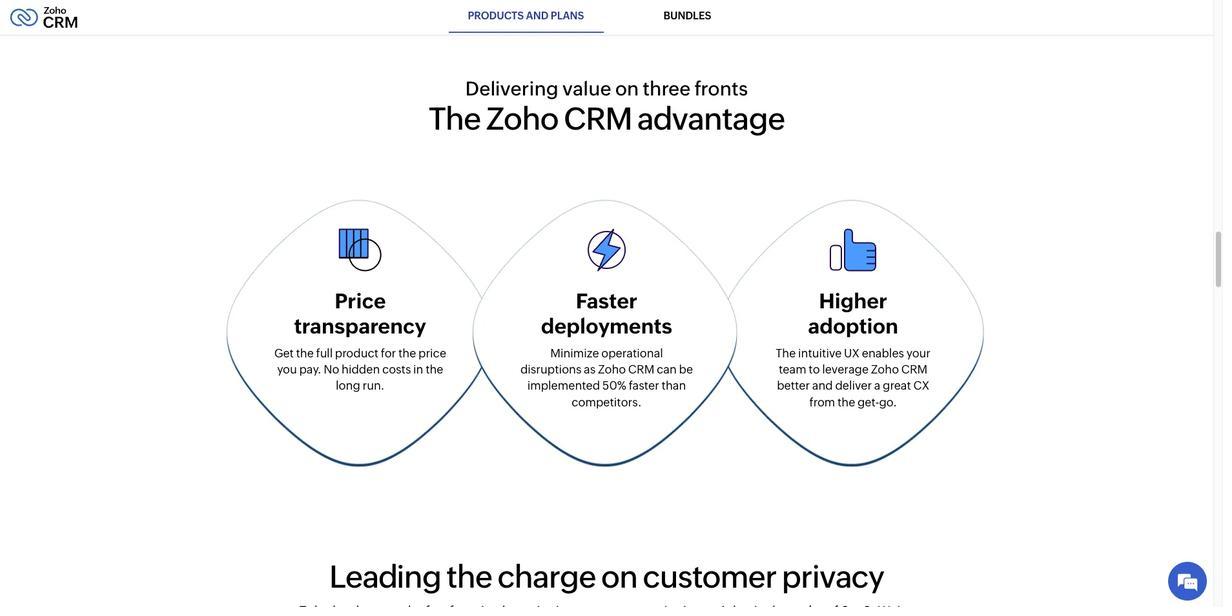 Task type: locate. For each thing, give the bounding box(es) containing it.
enables
[[862, 347, 905, 361]]

bundles
[[664, 10, 712, 22]]

1 horizontal spatial and
[[813, 380, 833, 393]]

competitors.
[[572, 396, 642, 409]]

the inside the delivering value on three fronts the zoho crm advantage
[[429, 101, 481, 137]]

delivering value on three fronts the zoho crm advantage
[[429, 78, 785, 137]]

than
[[662, 380, 686, 393]]

the
[[296, 347, 314, 361], [399, 347, 416, 361], [426, 363, 444, 377], [838, 396, 856, 409], [447, 559, 492, 596]]

zoho up 50%
[[598, 363, 626, 377]]

leading the charge on customer privacy
[[329, 559, 885, 596]]

can
[[657, 363, 677, 377]]

deliver
[[836, 380, 872, 393]]

your
[[907, 347, 931, 361]]

plans
[[551, 10, 584, 22]]

0 horizontal spatial the
[[429, 101, 481, 137]]

ux
[[844, 347, 860, 361]]

pay.
[[299, 363, 321, 377]]

and inside zoho crm better and deliver a great cx from the get-go.
[[813, 380, 833, 393]]

as
[[584, 363, 596, 377]]

be
[[679, 363, 693, 377]]

zoho down "enables"
[[871, 363, 899, 377]]

crm down "value"
[[564, 101, 632, 137]]

1 vertical spatial the
[[776, 347, 796, 361]]

price transparency
[[294, 290, 427, 338]]

the intuitive ux enables your team to leverage
[[776, 347, 931, 377]]

zoho inside the delivering value on three fronts the zoho crm advantage
[[486, 101, 559, 137]]

on
[[615, 78, 639, 100], [601, 559, 638, 596]]

full
[[316, 347, 333, 361]]

the inside the intuitive ux enables your team to leverage
[[776, 347, 796, 361]]

go.
[[880, 396, 897, 409]]

price
[[419, 347, 446, 361]]

zoho down delivering
[[486, 101, 559, 137]]

costs
[[382, 363, 411, 377]]

50%
[[603, 380, 627, 393]]

the
[[429, 101, 481, 137], [776, 347, 796, 361]]

customer
[[643, 559, 777, 596]]

and up from
[[813, 380, 833, 393]]

three
[[643, 78, 691, 100]]

crm down your
[[902, 363, 928, 377]]

0 vertical spatial and
[[526, 10, 549, 22]]

zoho for zoho crm better and deliver a great cx from the get-go.
[[871, 363, 899, 377]]

value
[[563, 78, 612, 100]]

higher
[[819, 290, 888, 314]]

crm up faster
[[628, 363, 655, 377]]

you
[[277, 363, 297, 377]]

and left "plans" on the left top
[[526, 10, 549, 22]]

in
[[414, 363, 423, 377]]

0 vertical spatial the
[[429, 101, 481, 137]]

zoho
[[486, 101, 559, 137], [598, 363, 626, 377], [871, 363, 899, 377]]

crm
[[564, 101, 632, 137], [628, 363, 655, 377], [902, 363, 928, 377]]

privacy
[[782, 559, 885, 596]]

1 horizontal spatial the
[[776, 347, 796, 361]]

deployments
[[541, 314, 673, 338]]

1 vertical spatial on
[[601, 559, 638, 596]]

1 vertical spatial and
[[813, 380, 833, 393]]

crm inside zoho crm better and deliver a great cx from the get-go.
[[902, 363, 928, 377]]

2 horizontal spatial zoho
[[871, 363, 899, 377]]

price
[[335, 290, 386, 314]]

0 vertical spatial on
[[615, 78, 639, 100]]

intuitive
[[799, 347, 842, 361]]

better
[[777, 380, 810, 393]]

0 horizontal spatial and
[[526, 10, 549, 22]]

and
[[526, 10, 549, 22], [813, 380, 833, 393]]

the inside zoho crm better and deliver a great cx from the get-go.
[[838, 396, 856, 409]]

zoho crm better and deliver a great cx from the get-go.
[[777, 363, 930, 409]]

1 horizontal spatial zoho
[[598, 363, 626, 377]]

leading
[[329, 559, 441, 596]]

crm for zoho crm
[[628, 363, 655, 377]]

zoho inside zoho crm better and deliver a great cx from the get-go.
[[871, 363, 899, 377]]

0 horizontal spatial zoho
[[486, 101, 559, 137]]

operational
[[602, 347, 663, 361]]



Task type: describe. For each thing, give the bounding box(es) containing it.
long
[[336, 380, 360, 393]]

crm inside the delivering value on three fronts the zoho crm advantage
[[564, 101, 632, 137]]

get
[[274, 347, 294, 361]]

minimize operational disruptions as
[[521, 347, 663, 377]]

on inside the delivering value on three fronts the zoho crm advantage
[[615, 78, 639, 100]]

from
[[810, 396, 836, 409]]

run.
[[363, 380, 385, 393]]

zoho crm
[[598, 363, 655, 377]]

products and plans
[[468, 10, 584, 22]]

zoho crm logo image
[[10, 3, 78, 32]]

product
[[335, 347, 379, 361]]

great
[[883, 380, 911, 393]]

get-
[[858, 396, 880, 409]]

can be implemented 50% faster than competitors.
[[528, 363, 693, 409]]

to
[[809, 363, 820, 377]]

faster
[[576, 290, 638, 314]]

minimize
[[551, 347, 599, 361]]

higher adoption
[[808, 290, 899, 338]]

faster deployments
[[541, 290, 673, 338]]

advantage
[[638, 101, 785, 137]]

a
[[875, 380, 881, 393]]

implemented
[[528, 380, 600, 393]]

hidden
[[342, 363, 380, 377]]

cx
[[914, 380, 930, 393]]

adoption
[[808, 314, 899, 338]]

no
[[324, 363, 339, 377]]

fronts
[[695, 78, 748, 100]]

disruptions
[[521, 363, 582, 377]]

faster
[[629, 380, 660, 393]]

crm for zoho crm better and deliver a great cx from the get-go.
[[902, 363, 928, 377]]

get the full product for the price you pay. no hidden costs in the long run.
[[274, 347, 446, 393]]

transparency
[[294, 314, 427, 338]]

for
[[381, 347, 396, 361]]

products
[[468, 10, 524, 22]]

charge
[[498, 559, 596, 596]]

leverage
[[823, 363, 869, 377]]

team
[[779, 363, 807, 377]]

zoho for zoho crm
[[598, 363, 626, 377]]

delivering
[[465, 78, 559, 100]]



Task type: vqa. For each thing, say whether or not it's contained in the screenshot.
right sales
no



